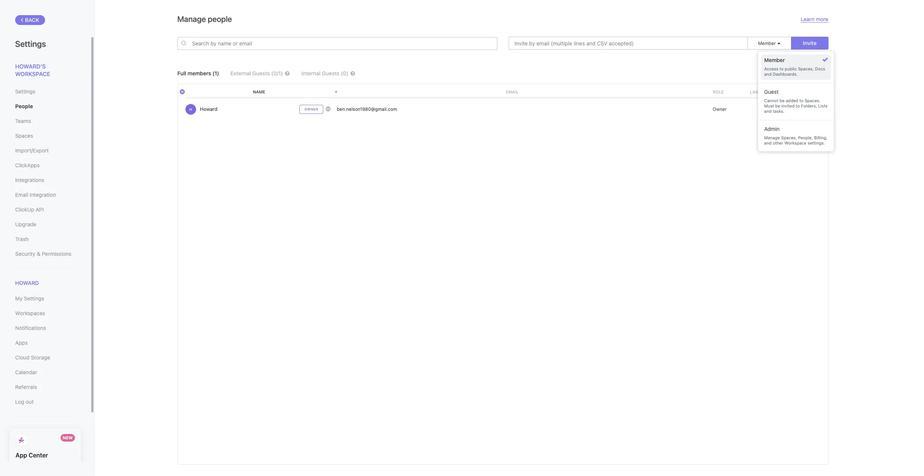 Task type: vqa. For each thing, say whether or not it's contained in the screenshot.
How to invite a guest link
yes



Task type: describe. For each thing, give the bounding box(es) containing it.
log
[[15, 399, 24, 405]]

spaces, inside access to public spaces, docs and dashboards.
[[798, 66, 814, 71]]

1 horizontal spatial howard
[[200, 106, 217, 112]]

admin
[[764, 126, 780, 132]]

invite
[[796, 70, 809, 76]]

settings.
[[808, 140, 825, 145]]

(1)
[[213, 70, 219, 76]]

spaces.
[[805, 98, 821, 103]]

to down added
[[796, 103, 800, 108]]

guest
[[815, 70, 829, 76]]

member button
[[758, 41, 781, 46]]

how to invite a guest link
[[777, 70, 829, 77]]

workspace inside admin manage spaces, people, billing, and other workspace settings.
[[785, 140, 807, 145]]

how to invite a guest
[[777, 70, 829, 76]]

docs
[[815, 66, 825, 71]]

email integration
[[15, 192, 56, 198]]

added
[[786, 98, 799, 103]]

workspaces
[[15, 310, 45, 317]]

app
[[16, 452, 27, 459]]

0 vertical spatial manage
[[177, 14, 206, 23]]

security
[[15, 251, 35, 257]]

admin manage spaces, people, billing, and other workspace settings.
[[764, 126, 828, 145]]

api
[[36, 206, 44, 213]]

invite
[[803, 40, 817, 46]]

to inside access to public spaces, docs and dashboards.
[[780, 66, 784, 71]]

invite button
[[791, 37, 829, 50]]

upgrade link
[[15, 218, 75, 231]]

center
[[29, 452, 48, 459]]

access
[[764, 66, 779, 71]]

full members (1) button
[[177, 70, 219, 76]]

referrals
[[15, 384, 37, 390]]

howard's workspace
[[15, 63, 50, 77]]

cloud storage
[[15, 354, 50, 361]]

referrals link
[[15, 381, 75, 394]]

cloud storage link
[[15, 351, 75, 364]]

a
[[811, 70, 813, 76]]

calendar link
[[15, 366, 75, 379]]

more
[[816, 16, 829, 22]]

teams
[[15, 118, 31, 124]]

workspaces link
[[15, 307, 75, 320]]

clickapps link
[[15, 159, 75, 172]]

workspace inside settings element
[[15, 70, 50, 77]]

integrations
[[15, 177, 44, 183]]

settings link
[[15, 85, 75, 98]]

guest cannot be added to spaces. must be invited to folders, lists and tasks.
[[764, 88, 828, 114]]

full
[[177, 70, 186, 76]]

import/export link
[[15, 144, 75, 157]]

manage inside admin manage spaces, people, billing, and other workspace settings.
[[764, 135, 780, 140]]

notifications link
[[15, 322, 75, 335]]

guest
[[764, 88, 779, 95]]

dashboards.
[[773, 72, 798, 77]]

clickapps
[[15, 162, 40, 168]]

back
[[25, 17, 39, 23]]

trash
[[15, 236, 29, 242]]

people,
[[798, 135, 813, 140]]

apps
[[15, 340, 28, 346]]

spaces
[[15, 133, 33, 139]]

spaces link
[[15, 129, 75, 142]]

Invite by email (multiple lines and CSV accepted) text field
[[509, 37, 748, 50]]

access to public spaces, docs and dashboards.
[[764, 66, 825, 77]]

to up folders,
[[800, 98, 804, 103]]



Task type: locate. For each thing, give the bounding box(es) containing it.
to
[[780, 66, 784, 71], [790, 70, 795, 76], [800, 98, 804, 103], [796, 103, 800, 108]]

be
[[780, 98, 785, 103], [775, 103, 780, 108]]

and down "must"
[[764, 109, 772, 114]]

integrations link
[[15, 174, 75, 187]]

1 horizontal spatial workspace
[[785, 140, 807, 145]]

log out link
[[15, 396, 75, 409]]

upgrade
[[15, 221, 36, 228]]

be up invited
[[780, 98, 785, 103]]

clickup api link
[[15, 203, 75, 216]]

integration
[[30, 192, 56, 198]]

howard's
[[15, 63, 46, 70]]

to up dashboards.
[[780, 66, 784, 71]]

howard inside settings element
[[15, 280, 39, 286]]

learn
[[801, 16, 815, 22]]

member
[[758, 41, 776, 46], [764, 57, 785, 63]]

1 vertical spatial howard
[[15, 280, 39, 286]]

lists
[[819, 103, 828, 108]]

be up tasks.
[[775, 103, 780, 108]]

Search by name or email text field
[[177, 37, 497, 50]]

must
[[764, 103, 774, 108]]

clickup api
[[15, 206, 44, 213]]

public
[[785, 66, 797, 71]]

invited
[[782, 103, 795, 108]]

to right how
[[790, 70, 795, 76]]

and inside admin manage spaces, people, billing, and other workspace settings.
[[764, 140, 772, 145]]

notifications
[[15, 325, 46, 331]]

and left other
[[764, 140, 772, 145]]

2 and from the top
[[764, 109, 772, 114]]

full members (1)
[[177, 70, 219, 76]]

manage
[[177, 14, 206, 23], [764, 135, 780, 140]]

&
[[37, 251, 40, 257]]

0 vertical spatial be
[[780, 98, 785, 103]]

name
[[253, 89, 265, 94]]

workspace
[[15, 70, 50, 77], [785, 140, 807, 145]]

0 vertical spatial settings
[[15, 39, 46, 49]]

workspace down howard's
[[15, 70, 50, 77]]

other
[[773, 140, 784, 145]]

email
[[15, 192, 28, 198]]

and for access
[[764, 72, 772, 77]]

1 vertical spatial workspace
[[785, 140, 807, 145]]

and
[[764, 72, 772, 77], [764, 109, 772, 114], [764, 140, 772, 145]]

0 horizontal spatial spaces,
[[781, 135, 797, 140]]

my settings
[[15, 295, 44, 302]]

people
[[15, 103, 33, 109]]

owner
[[304, 107, 318, 111]]

settings up howard's
[[15, 39, 46, 49]]

and down access
[[764, 72, 772, 77]]

trash link
[[15, 233, 75, 246]]

1 vertical spatial spaces,
[[781, 135, 797, 140]]

1 vertical spatial settings
[[15, 88, 35, 95]]

manage up other
[[764, 135, 780, 140]]

apps link
[[15, 337, 75, 350]]

1 vertical spatial manage
[[764, 135, 780, 140]]

teams link
[[15, 115, 75, 128]]

workspace down people, at top
[[785, 140, 807, 145]]

folders,
[[801, 103, 817, 108]]

howard right h
[[200, 106, 217, 112]]

and inside the guest cannot be added to spaces. must be invited to folders, lists and tasks.
[[764, 109, 772, 114]]

settings element
[[0, 0, 95, 476]]

email integration link
[[15, 189, 75, 201]]

0 vertical spatial member
[[758, 41, 776, 46]]

manage left the people
[[177, 14, 206, 23]]

storage
[[31, 354, 50, 361]]

settings right my
[[24, 295, 44, 302]]

1 vertical spatial member
[[764, 57, 785, 63]]

spaces, inside admin manage spaces, people, billing, and other workspace settings.
[[781, 135, 797, 140]]

0 vertical spatial spaces,
[[798, 66, 814, 71]]

howard up the my settings
[[15, 280, 39, 286]]

calendar
[[15, 369, 37, 376]]

how
[[777, 70, 788, 76]]

cloud
[[15, 354, 29, 361]]

app center
[[16, 452, 48, 459]]

clickup
[[15, 206, 34, 213]]

0 vertical spatial howard
[[200, 106, 217, 112]]

1 and from the top
[[764, 72, 772, 77]]

cannot
[[764, 98, 779, 103]]

1 horizontal spatial spaces,
[[798, 66, 814, 71]]

manage people
[[177, 14, 232, 23]]

tasks.
[[773, 109, 785, 114]]

security & permissions
[[15, 251, 71, 257]]

2 vertical spatial settings
[[24, 295, 44, 302]]

2 vertical spatial and
[[764, 140, 772, 145]]

people
[[208, 14, 232, 23]]

members
[[188, 70, 211, 76]]

people link
[[15, 100, 75, 113]]

and inside access to public spaces, docs and dashboards.
[[764, 72, 772, 77]]

1 vertical spatial and
[[764, 109, 772, 114]]

out
[[26, 399, 34, 405]]

back link
[[15, 15, 45, 25]]

permissions
[[42, 251, 71, 257]]

0 horizontal spatial howard
[[15, 280, 39, 286]]

0 horizontal spatial manage
[[177, 14, 206, 23]]

learn more
[[801, 16, 829, 22]]

log out
[[15, 399, 34, 405]]

h
[[189, 107, 192, 112]]

3 and from the top
[[764, 140, 772, 145]]

1 horizontal spatial manage
[[764, 135, 780, 140]]

howard
[[200, 106, 217, 112], [15, 280, 39, 286]]

security & permissions link
[[15, 248, 75, 261]]

billing,
[[814, 135, 828, 140]]

my settings link
[[15, 292, 75, 305]]

0 vertical spatial workspace
[[15, 70, 50, 77]]

1 vertical spatial be
[[775, 103, 780, 108]]

import/export
[[15, 147, 49, 154]]

0 horizontal spatial workspace
[[15, 70, 50, 77]]

new
[[63, 436, 73, 440]]

0 vertical spatial and
[[764, 72, 772, 77]]

and for admin
[[764, 140, 772, 145]]

ben.nelson1980@gmail.com
[[337, 106, 397, 112]]

settings up people
[[15, 88, 35, 95]]

my
[[15, 295, 23, 302]]



